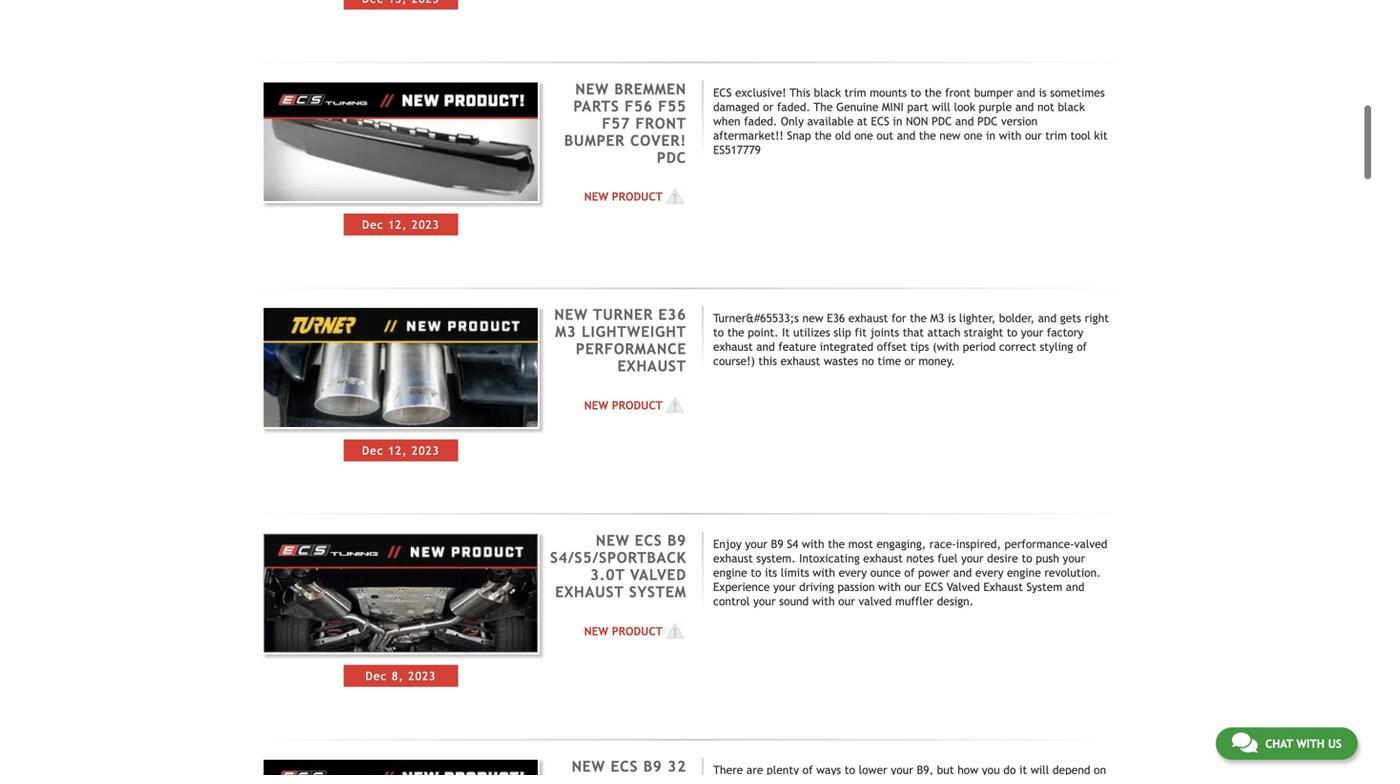 Task type: locate. For each thing, give the bounding box(es) containing it.
dec down new turner e36 m3 lightweight performance exhaust image on the left of the page
[[362, 444, 384, 457]]

valved inside new ecs b9 s4/s5/sportback 3.0t valved exhaust system
[[630, 567, 687, 584]]

1 horizontal spatial e36
[[827, 312, 845, 325]]

system up 4 image
[[629, 584, 687, 601]]

valved down "passion"
[[859, 595, 892, 608]]

product down cover!
[[612, 190, 663, 203]]

your down "inspired,"
[[962, 552, 984, 565]]

m3 up 'attach'
[[931, 312, 945, 325]]

pdc down will
[[932, 114, 952, 128]]

2 new product from the top
[[584, 399, 663, 412]]

system.
[[757, 552, 796, 565]]

exhaust down lightweight
[[618, 358, 687, 375]]

1 vertical spatial our
[[905, 580, 922, 594]]

3 new product from the top
[[584, 625, 663, 638]]

faded. up aftermarket!!
[[744, 114, 778, 128]]

straight
[[964, 326, 1004, 339]]

to up course!)
[[714, 326, 724, 339]]

(with
[[933, 340, 960, 354]]

2 horizontal spatial pdc
[[978, 114, 998, 128]]

2 vertical spatial product
[[612, 625, 663, 638]]

new ecs b9 s4/s5/sportback 3.0t valved exhaust system
[[550, 532, 687, 601]]

new product for valved
[[584, 625, 663, 638]]

one down look
[[964, 129, 983, 142]]

0 horizontal spatial b9
[[644, 758, 663, 775]]

ecs left '32'
[[611, 758, 638, 775]]

0 vertical spatial dec 12, 2023
[[362, 218, 440, 231]]

8,
[[392, 670, 404, 683]]

exhaust up ounce
[[864, 552, 903, 565]]

new up utilizes
[[803, 312, 824, 325]]

push
[[1036, 552, 1060, 565]]

1 vertical spatial new
[[803, 312, 824, 325]]

2 product from the top
[[612, 399, 663, 412]]

0 horizontal spatial of
[[905, 566, 915, 580]]

feature
[[779, 340, 817, 354]]

1 horizontal spatial engine
[[1007, 566, 1041, 580]]

dec 12, 2023 link
[[262, 80, 540, 236], [262, 306, 540, 461]]

dec 12, 2023 link for new bremmen parts f56 f55 f57  front bumper cover! pdc
[[262, 80, 540, 236]]

black up the the
[[814, 86, 841, 99]]

b9 inside new ecs b9 s4/s5/sportback 3.0t valved exhaust system
[[668, 532, 687, 549]]

1 new product from the top
[[584, 190, 663, 203]]

enjoy
[[714, 538, 742, 551]]

1 vertical spatial new product
[[584, 399, 663, 412]]

to
[[911, 86, 922, 99], [714, 326, 724, 339], [1007, 326, 1018, 339], [1022, 552, 1033, 565], [751, 566, 762, 580]]

1 product from the top
[[612, 190, 663, 203]]

with down the driving
[[813, 595, 835, 608]]

exhaust
[[618, 358, 687, 375], [984, 580, 1023, 594], [555, 584, 624, 601]]

0 vertical spatial 4 image
[[663, 187, 687, 206]]

it
[[782, 326, 790, 339]]

black
[[814, 86, 841, 99], [1058, 100, 1085, 113]]

b9 inside new ecs b9 32 way adjustabl
[[644, 758, 663, 775]]

0 vertical spatial new
[[576, 80, 609, 98]]

0 horizontal spatial m3
[[555, 324, 577, 341]]

new product down 3.0t
[[584, 625, 663, 638]]

1 horizontal spatial system
[[1027, 580, 1063, 594]]

new for new ecs b9 s4/s5/sportback 3.0t valved exhaust system
[[584, 625, 609, 638]]

0 vertical spatial new product
[[584, 190, 663, 203]]

faded. up only at the top right of the page
[[777, 100, 811, 113]]

exhaust up course!)
[[714, 340, 753, 354]]

dec left the 8,
[[366, 670, 388, 683]]

mounts
[[870, 86, 907, 99]]

2 vertical spatial new product
[[584, 625, 663, 638]]

new down 3.0t
[[584, 625, 609, 638]]

dec 12, 2023
[[362, 218, 440, 231], [362, 444, 440, 457]]

every
[[839, 566, 867, 580], [976, 566, 1004, 580]]

b9 left enjoy
[[668, 532, 687, 549]]

1 vertical spatial dec
[[362, 444, 384, 457]]

chat
[[1266, 737, 1294, 751]]

the inside enjoy your b9 s4 with the most engaging, race-inspired, performance-valved exhaust system. intoxicating exhaust notes fuel your desire to push your engine to its limits with every ounce of power and every engine revolution. experience your driving passion with our ecs valved exhaust system and control your sound with our valved muffler design.
[[828, 538, 845, 551]]

1 vertical spatial faded.
[[744, 114, 778, 128]]

of
[[1077, 340, 1087, 354], [905, 566, 915, 580]]

1 vertical spatial is
[[948, 312, 956, 325]]

b9
[[668, 532, 687, 549], [771, 538, 784, 551], [644, 758, 663, 775]]

sometimes
[[1051, 86, 1105, 99]]

new ecs b9 32 way adjustabl
[[556, 758, 687, 776]]

b9 inside enjoy your b9 s4 with the most engaging, race-inspired, performance-valved exhaust system. intoxicating exhaust notes fuel your desire to push your engine to its limits with every ounce of power and every engine revolution. experience your driving passion with our ecs valved exhaust system and control your sound with our valved muffler design.
[[771, 538, 784, 551]]

1 horizontal spatial new
[[940, 129, 961, 142]]

1 12, from the top
[[388, 218, 408, 231]]

0 horizontal spatial every
[[839, 566, 867, 580]]

1 vertical spatial dec 12, 2023
[[362, 444, 440, 457]]

2 vertical spatial dec
[[366, 670, 388, 683]]

with inside 'ecs exclusive!  this black trim mounts to the front bumper and is sometimes damaged or faded.    the genuine mini part will look purple and not black when faded.   only available at ecs in non pdc and pdc version aftermarket!!  snap the old one out and the new one in with our trim tool kit es517779'
[[999, 129, 1022, 142]]

exhaust
[[849, 312, 888, 325], [714, 340, 753, 354], [781, 355, 821, 368], [714, 552, 753, 565], [864, 552, 903, 565]]

is up 'attach'
[[948, 312, 956, 325]]

0 horizontal spatial one
[[855, 129, 873, 142]]

1 horizontal spatial b9
[[668, 532, 687, 549]]

1 horizontal spatial every
[[976, 566, 1004, 580]]

product down performance
[[612, 399, 663, 412]]

dec for new bremmen parts f56 f55 f57  front bumper cover! pdc
[[362, 218, 384, 231]]

1 one from the left
[[855, 129, 873, 142]]

1 horizontal spatial is
[[1039, 86, 1047, 99]]

new
[[584, 190, 609, 203], [555, 306, 588, 324], [584, 399, 609, 412], [584, 625, 609, 638], [572, 758, 606, 775]]

in down the mini
[[893, 114, 903, 128]]

our up muffler
[[905, 580, 922, 594]]

every up "passion"
[[839, 566, 867, 580]]

0 horizontal spatial valved
[[859, 595, 892, 608]]

exhaust for valved
[[555, 584, 624, 601]]

time
[[878, 355, 902, 368]]

new up 3.0t
[[596, 532, 630, 549]]

of down factory at the top right of the page
[[1077, 340, 1087, 354]]

or
[[763, 100, 774, 113], [905, 355, 916, 368]]

valved
[[630, 567, 687, 584], [947, 580, 980, 594]]

new up f57 at the left
[[576, 80, 609, 98]]

0 horizontal spatial valved
[[630, 567, 687, 584]]

1 horizontal spatial of
[[1077, 340, 1087, 354]]

to down performance-
[[1022, 552, 1033, 565]]

new inside new bremmen parts f56 f55 f57  front bumper cover! pdc
[[576, 80, 609, 98]]

factory
[[1047, 326, 1084, 339]]

2 every from the left
[[976, 566, 1004, 580]]

1 vertical spatial or
[[905, 355, 916, 368]]

1 vertical spatial black
[[1058, 100, 1085, 113]]

this
[[759, 355, 778, 368]]

new for new bremmen parts f56 f55 f57  front bumper cover! pdc
[[584, 190, 609, 203]]

1 vertical spatial in
[[986, 129, 996, 142]]

our down version
[[1025, 129, 1042, 142]]

0 vertical spatial dec
[[362, 218, 384, 231]]

new ecs b9 s4/s5/sportback 3.0t valved exhaust system image
[[262, 532, 540, 655]]

your up system.
[[745, 538, 768, 551]]

bolder,
[[1000, 312, 1035, 325]]

1 vertical spatial 2023
[[412, 444, 440, 457]]

damaged
[[714, 100, 760, 113]]

b9 left '32'
[[644, 758, 663, 775]]

system inside enjoy your b9 s4 with the most engaging, race-inspired, performance-valved exhaust system. intoxicating exhaust notes fuel your desire to push your engine to its limits with every ounce of power and every engine revolution. experience your driving passion with our ecs valved exhaust system and control your sound with our valved muffler design.
[[1027, 580, 1063, 594]]

0 vertical spatial 2023
[[412, 218, 440, 231]]

12, down new turner e36 m3 lightweight performance exhaust image on the left of the page
[[388, 444, 408, 457]]

e36 inside turner&#65533;s new e36 exhaust for the m3 is lighter, bolder, and gets right to the point. it utilizes slip fit joints that attach straight to your factory exhaust and feature integrated offset tips (with period correct styling of course!) this exhaust wastes no time or money.
[[827, 312, 845, 325]]

new inside turner&#65533;s new e36 exhaust for the m3 is lighter, bolder, and gets right to the point. it utilizes slip fit joints that attach straight to your factory exhaust and feature integrated offset tips (with period correct styling of course!) this exhaust wastes no time or money.
[[803, 312, 824, 325]]

1 vertical spatial 4 image
[[663, 396, 687, 415]]

engine up experience
[[714, 566, 748, 580]]

2 4 image from the top
[[663, 396, 687, 415]]

to up the part
[[911, 86, 922, 99]]

ounce
[[871, 566, 901, 580]]

new product for f57
[[584, 190, 663, 203]]

one down at
[[855, 129, 873, 142]]

lighter,
[[960, 312, 996, 325]]

system down push
[[1027, 580, 1063, 594]]

1 every from the left
[[839, 566, 867, 580]]

non
[[906, 114, 929, 128]]

3 product from the top
[[612, 625, 663, 638]]

your up correct
[[1021, 326, 1044, 339]]

0 vertical spatial faded.
[[777, 100, 811, 113]]

4 image
[[663, 187, 687, 206], [663, 396, 687, 415]]

0 vertical spatial dec 12, 2023 link
[[262, 80, 540, 236]]

new product down "bumper"
[[584, 190, 663, 203]]

new inside 'ecs exclusive!  this black trim mounts to the front bumper and is sometimes damaged or faded.    the genuine mini part will look purple and not black when faded.   only available at ecs in non pdc and pdc version aftermarket!!  snap the old one out and the new one in with our trim tool kit es517779'
[[940, 129, 961, 142]]

our down "passion"
[[839, 595, 856, 608]]

is up not
[[1039, 86, 1047, 99]]

0 horizontal spatial pdc
[[657, 149, 687, 166]]

new
[[576, 80, 609, 98], [596, 532, 630, 549]]

new down will
[[940, 129, 961, 142]]

tips
[[911, 340, 930, 354]]

new
[[940, 129, 961, 142], [803, 312, 824, 325]]

3.0t
[[590, 567, 625, 584]]

0 horizontal spatial system
[[629, 584, 687, 601]]

1 vertical spatial valved
[[859, 595, 892, 608]]

dec 8, 2023 link
[[262, 532, 540, 687]]

1 dec 12, 2023 link from the top
[[262, 80, 540, 236]]

2023 down new bremmen parts f56 f55 f57  front bumper cover! pdc image
[[412, 218, 440, 231]]

b9 up system.
[[771, 538, 784, 551]]

1 horizontal spatial one
[[964, 129, 983, 142]]

valved up revolution.
[[1075, 538, 1108, 551]]

dec down new bremmen parts f56 f55 f57  front bumper cover! pdc image
[[362, 218, 384, 231]]

available
[[808, 114, 854, 128]]

0 horizontal spatial or
[[763, 100, 774, 113]]

1 horizontal spatial valved
[[947, 580, 980, 594]]

or down exclusive! in the top right of the page
[[763, 100, 774, 113]]

and
[[1017, 86, 1036, 99], [1016, 100, 1034, 113], [956, 114, 974, 128], [897, 129, 916, 142], [1038, 312, 1057, 325], [757, 340, 775, 354], [954, 566, 972, 580], [1066, 580, 1085, 594]]

1 horizontal spatial in
[[986, 129, 996, 142]]

m3 left turner
[[555, 324, 577, 341]]

e36 inside new turner e36 m3 lightweight performance exhaust
[[659, 306, 687, 324]]

1 vertical spatial trim
[[1046, 129, 1068, 142]]

ecs inside enjoy your b9 s4 with the most engaging, race-inspired, performance-valved exhaust system. intoxicating exhaust notes fuel your desire to push your engine to its limits with every ounce of power and every engine revolution. experience your driving passion with our ecs valved exhaust system and control your sound with our valved muffler design.
[[925, 580, 944, 594]]

exhaust inside new ecs b9 s4/s5/sportback 3.0t valved exhaust system
[[555, 584, 624, 601]]

es517779
[[714, 143, 761, 156]]

product down 3.0t
[[612, 625, 663, 638]]

the up intoxicating at bottom
[[828, 538, 845, 551]]

of inside enjoy your b9 s4 with the most engaging, race-inspired, performance-valved exhaust system. intoxicating exhaust notes fuel your desire to push your engine to its limits with every ounce of power and every engine revolution. experience your driving passion with our ecs valved exhaust system and control your sound with our valved muffler design.
[[905, 566, 915, 580]]

exhaust inside enjoy your b9 s4 with the most engaging, race-inspired, performance-valved exhaust system. intoxicating exhaust notes fuel your desire to push your engine to its limits with every ounce of power and every engine revolution. experience your driving passion with our ecs valved exhaust system and control your sound with our valved muffler design.
[[984, 580, 1023, 594]]

e36 up slip
[[827, 312, 845, 325]]

2 horizontal spatial b9
[[771, 538, 784, 551]]

the down turner&#65533;s
[[728, 326, 745, 339]]

every down desire
[[976, 566, 1004, 580]]

new left turner
[[555, 306, 588, 324]]

0 horizontal spatial black
[[814, 86, 841, 99]]

dec for new turner e36 m3 lightweight performance exhaust
[[362, 444, 384, 457]]

2023 down new turner e36 m3 lightweight performance exhaust image on the left of the page
[[412, 444, 440, 457]]

system
[[1027, 580, 1063, 594], [629, 584, 687, 601]]

fuel
[[938, 552, 958, 565]]

0 vertical spatial in
[[893, 114, 903, 128]]

1 vertical spatial new
[[596, 532, 630, 549]]

e36 for new
[[827, 312, 845, 325]]

pdc down purple
[[978, 114, 998, 128]]

new down performance
[[584, 399, 609, 412]]

0 vertical spatial of
[[1077, 340, 1087, 354]]

utilizes
[[794, 326, 831, 339]]

new for ecs
[[596, 532, 630, 549]]

money.
[[919, 355, 956, 368]]

your inside turner&#65533;s new e36 exhaust for the m3 is lighter, bolder, and gets right to the point. it utilizes slip fit joints that attach straight to your factory exhaust and feature integrated offset tips (with period correct styling of course!) this exhaust wastes no time or money.
[[1021, 326, 1044, 339]]

new product
[[584, 190, 663, 203], [584, 399, 663, 412], [584, 625, 663, 638]]

pdc down front
[[657, 149, 687, 166]]

0 vertical spatial is
[[1039, 86, 1047, 99]]

of down notes at the bottom
[[905, 566, 915, 580]]

0 horizontal spatial our
[[839, 595, 856, 608]]

to left its
[[751, 566, 762, 580]]

4 image down performance
[[663, 396, 687, 415]]

2 dec 12, 2023 from the top
[[362, 444, 440, 457]]

4 image for new bremmen parts f56 f55 f57  front bumper cover! pdc
[[663, 187, 687, 206]]

new inside new ecs b9 s4/s5/sportback 3.0t valved exhaust system
[[596, 532, 630, 549]]

trim up the genuine
[[845, 86, 867, 99]]

1 horizontal spatial black
[[1058, 100, 1085, 113]]

0 vertical spatial or
[[763, 100, 774, 113]]

us
[[1329, 737, 1342, 751]]

2 vertical spatial 2023
[[408, 670, 436, 683]]

2023 for new turner e36 m3 lightweight performance exhaust
[[412, 444, 440, 457]]

system inside new ecs b9 s4/s5/sportback 3.0t valved exhaust system
[[629, 584, 687, 601]]

s4/s5/sportback
[[550, 549, 687, 567]]

front
[[945, 86, 971, 99]]

trim left tool
[[1046, 129, 1068, 142]]

product for new ecs b9 s4/s5/sportback 3.0t valved exhaust system
[[612, 625, 663, 638]]

2023 right the 8,
[[408, 670, 436, 683]]

or inside turner&#65533;s new e36 exhaust for the m3 is lighter, bolder, and gets right to the point. it utilizes slip fit joints that attach straight to your factory exhaust and feature integrated offset tips (with period correct styling of course!) this exhaust wastes no time or money.
[[905, 355, 916, 368]]

0 horizontal spatial new
[[803, 312, 824, 325]]

ecs exclusive!  this black trim mounts to the front bumper and is sometimes damaged or faded.    the genuine mini part will look purple and not black when faded.   only available at ecs in non pdc and pdc version aftermarket!!  snap the old one out and the new one in with our trim tool kit es517779
[[714, 86, 1108, 156]]

exhaust down s4/s5/sportback
[[555, 584, 624, 601]]

m3 inside new turner e36 m3 lightweight performance exhaust
[[555, 324, 577, 341]]

black down sometimes
[[1058, 100, 1085, 113]]

new inside new turner e36 m3 lightweight performance exhaust
[[555, 306, 588, 324]]

12,
[[388, 218, 408, 231], [388, 444, 408, 457]]

1 4 image from the top
[[663, 187, 687, 206]]

0 vertical spatial our
[[1025, 129, 1042, 142]]

2 12, from the top
[[388, 444, 408, 457]]

the down "non"
[[919, 129, 936, 142]]

new bremmen parts f56 f55 f57  front bumper cover! pdc link
[[565, 80, 687, 166]]

engine
[[714, 566, 748, 580], [1007, 566, 1041, 580]]

0 vertical spatial trim
[[845, 86, 867, 99]]

the up will
[[925, 86, 942, 99]]

0 horizontal spatial engine
[[714, 566, 748, 580]]

with down version
[[999, 129, 1022, 142]]

with
[[999, 129, 1022, 142], [802, 538, 825, 551], [813, 566, 836, 580], [879, 580, 901, 594], [813, 595, 835, 608], [1297, 737, 1325, 751]]

2023 for new bremmen parts f56 f55 f57  front bumper cover! pdc
[[412, 218, 440, 231]]

the
[[925, 86, 942, 99], [815, 129, 832, 142], [919, 129, 936, 142], [910, 312, 927, 325], [728, 326, 745, 339], [828, 538, 845, 551]]

product
[[612, 190, 663, 203], [612, 399, 663, 412], [612, 625, 663, 638]]

or down tips
[[905, 355, 916, 368]]

turner
[[593, 306, 653, 324]]

0 horizontal spatial is
[[948, 312, 956, 325]]

ecs down power
[[925, 580, 944, 594]]

0 vertical spatial 12,
[[388, 218, 408, 231]]

new for new turner e36 m3 lightweight performance exhaust
[[584, 399, 609, 412]]

new for bremmen
[[576, 80, 609, 98]]

the down available
[[815, 129, 832, 142]]

our
[[1025, 129, 1042, 142], [905, 580, 922, 594], [839, 595, 856, 608]]

0 horizontal spatial e36
[[659, 306, 687, 324]]

version
[[1002, 114, 1038, 128]]

your
[[1021, 326, 1044, 339], [745, 538, 768, 551], [962, 552, 984, 565], [1063, 552, 1086, 565], [774, 580, 796, 594], [754, 595, 776, 608]]

1 vertical spatial product
[[612, 399, 663, 412]]

1 horizontal spatial or
[[905, 355, 916, 368]]

is inside 'ecs exclusive!  this black trim mounts to the front bumper and is sometimes damaged or faded.    the genuine mini part will look purple and not black when faded.   only available at ecs in non pdc and pdc version aftermarket!!  snap the old one out and the new one in with our trim tool kit es517779'
[[1039, 86, 1047, 99]]

of inside turner&#65533;s new e36 exhaust for the m3 is lighter, bolder, and gets right to the point. it utilizes slip fit joints that attach straight to your factory exhaust and feature integrated offset tips (with period correct styling of course!) this exhaust wastes no time or money.
[[1077, 340, 1087, 354]]

dec 12, 2023 down new turner e36 m3 lightweight performance exhaust image on the left of the page
[[362, 444, 440, 457]]

dec
[[362, 218, 384, 231], [362, 444, 384, 457], [366, 670, 388, 683]]

0 vertical spatial product
[[612, 190, 663, 203]]

1 horizontal spatial m3
[[931, 312, 945, 325]]

4 image down cover!
[[663, 187, 687, 206]]

turner&#65533;s new e36 exhaust for the m3 is lighter, bolder, and gets right to the point. it utilizes slip fit joints that attach straight to your factory exhaust and feature integrated offset tips (with period correct styling of course!) this exhaust wastes no time or money.
[[714, 312, 1109, 368]]

new product down performance
[[584, 399, 663, 412]]

comments image
[[1232, 732, 1258, 755]]

dec for new ecs b9 s4/s5/sportback 3.0t valved exhaust system
[[366, 670, 388, 683]]

1 vertical spatial 12,
[[388, 444, 408, 457]]

look
[[954, 100, 976, 113]]

valved right 3.0t
[[630, 567, 687, 584]]

e36 right turner
[[659, 306, 687, 324]]

0 vertical spatial new
[[940, 129, 961, 142]]

right
[[1085, 312, 1109, 325]]

0 vertical spatial valved
[[1075, 538, 1108, 551]]

1 vertical spatial of
[[905, 566, 915, 580]]

ecs inside new ecs b9 s4/s5/sportback 3.0t valved exhaust system
[[635, 532, 663, 549]]

2023
[[412, 218, 440, 231], [412, 444, 440, 457], [408, 670, 436, 683]]

engine down desire
[[1007, 566, 1041, 580]]

your down experience
[[754, 595, 776, 608]]

1 horizontal spatial trim
[[1046, 129, 1068, 142]]

2 one from the left
[[964, 129, 983, 142]]

new left '32'
[[572, 758, 606, 775]]

12, down new bremmen parts f56 f55 f57  front bumper cover! pdc image
[[388, 218, 408, 231]]

most
[[849, 538, 874, 551]]

exhaust inside new turner e36 m3 lightweight performance exhaust
[[618, 358, 687, 375]]

new down "bumper"
[[584, 190, 609, 203]]

2 horizontal spatial our
[[1025, 129, 1042, 142]]

ecs up out
[[871, 114, 890, 128]]

cover!
[[631, 132, 687, 149]]

dec 12, 2023 down new bremmen parts f56 f55 f57  front bumper cover! pdc image
[[362, 218, 440, 231]]

0 horizontal spatial trim
[[845, 86, 867, 99]]

2 dec 12, 2023 link from the top
[[262, 306, 540, 461]]

pdc
[[932, 114, 952, 128], [978, 114, 998, 128], [657, 149, 687, 166]]

1 dec 12, 2023 from the top
[[362, 218, 440, 231]]

ecs left enjoy
[[635, 532, 663, 549]]

exhaust down desire
[[984, 580, 1023, 594]]

1 vertical spatial dec 12, 2023 link
[[262, 306, 540, 461]]



Task type: describe. For each thing, give the bounding box(es) containing it.
snap
[[787, 129, 812, 142]]

2 engine from the left
[[1007, 566, 1041, 580]]

wastes
[[824, 355, 859, 368]]

desire
[[987, 552, 1019, 565]]

when
[[714, 114, 741, 128]]

ecs up damaged
[[714, 86, 732, 99]]

f55
[[658, 98, 687, 115]]

with down intoxicating at bottom
[[813, 566, 836, 580]]

at
[[857, 114, 868, 128]]

our inside 'ecs exclusive!  this black trim mounts to the front bumper and is sometimes damaged or faded.    the genuine mini part will look purple and not black when faded.   only available at ecs in non pdc and pdc version aftermarket!!  snap the old one out and the new one in with our trim tool kit es517779'
[[1025, 129, 1042, 142]]

b9 for s4
[[771, 538, 784, 551]]

dec 12, 2023 for new bremmen parts f56 f55 f57  front bumper cover! pdc
[[362, 218, 440, 231]]

no
[[862, 355, 875, 368]]

this
[[790, 86, 811, 99]]

4 image
[[663, 622, 687, 641]]

bremmen
[[615, 80, 687, 98]]

product for new bremmen parts f56 f55 f57  front bumper cover! pdc
[[612, 190, 663, 203]]

new ecs b9 32 way adjustable damping coilovers image
[[262, 758, 540, 776]]

slip
[[834, 326, 852, 339]]

new bremmen parts f56 f55 f57  front bumper cover! pdc
[[565, 80, 687, 166]]

the up "that"
[[910, 312, 927, 325]]

1 horizontal spatial pdc
[[932, 114, 952, 128]]

2023 for new ecs b9 s4/s5/sportback 3.0t valved exhaust system
[[408, 670, 436, 683]]

genuine
[[837, 100, 879, 113]]

fit
[[855, 326, 867, 339]]

way
[[556, 775, 588, 776]]

kit
[[1095, 129, 1108, 142]]

exhaust down the feature
[[781, 355, 821, 368]]

s4
[[787, 538, 799, 551]]

1 horizontal spatial our
[[905, 580, 922, 594]]

exhaust up fit
[[849, 312, 888, 325]]

passion
[[838, 580, 875, 594]]

12, for new turner e36 m3 lightweight performance exhaust
[[388, 444, 408, 457]]

purple
[[979, 100, 1012, 113]]

m3 inside turner&#65533;s new e36 exhaust for the m3 is lighter, bolder, and gets right to the point. it utilizes slip fit joints that attach straight to your factory exhaust and feature integrated offset tips (with period correct styling of course!) this exhaust wastes no time or money.
[[931, 312, 945, 325]]

2 vertical spatial our
[[839, 595, 856, 608]]

new turner e36 m3 lightweight performance exhaust link
[[555, 306, 687, 375]]

with right s4
[[802, 538, 825, 551]]

exhaust for performance
[[618, 358, 687, 375]]

styling
[[1040, 340, 1074, 354]]

point.
[[748, 326, 779, 339]]

for
[[892, 312, 907, 325]]

your up sound
[[774, 580, 796, 594]]

new turner e36 m3 lightweight performance exhaust
[[555, 306, 687, 375]]

chat with us link
[[1216, 728, 1358, 760]]

product for new turner e36 m3 lightweight performance exhaust
[[612, 399, 663, 412]]

joints
[[871, 326, 900, 339]]

0 vertical spatial black
[[814, 86, 841, 99]]

power
[[919, 566, 950, 580]]

race-
[[930, 538, 956, 551]]

tool
[[1071, 129, 1091, 142]]

is inside turner&#65533;s new e36 exhaust for the m3 is lighter, bolder, and gets right to the point. it utilizes slip fit joints that attach straight to your factory exhaust and feature integrated offset tips (with period correct styling of course!) this exhaust wastes no time or money.
[[948, 312, 956, 325]]

old
[[836, 129, 851, 142]]

performance-
[[1005, 538, 1075, 551]]

part
[[908, 100, 929, 113]]

mini
[[882, 100, 904, 113]]

or inside 'ecs exclusive!  this black trim mounts to the front bumper and is sometimes damaged or faded.    the genuine mini part will look purple and not black when faded.   only available at ecs in non pdc and pdc version aftermarket!!  snap the old one out and the new one in with our trim tool kit es517779'
[[763, 100, 774, 113]]

f56
[[625, 98, 653, 115]]

only
[[781, 114, 804, 128]]

that
[[903, 326, 924, 339]]

exhaust down enjoy
[[714, 552, 753, 565]]

pdc inside new bremmen parts f56 f55 f57  front bumper cover! pdc
[[657, 149, 687, 166]]

e36 for turner
[[659, 306, 687, 324]]

inspired,
[[956, 538, 1002, 551]]

period
[[963, 340, 996, 354]]

design.
[[937, 595, 974, 608]]

1 horizontal spatial valved
[[1075, 538, 1108, 551]]

performance
[[576, 341, 687, 358]]

gets
[[1061, 312, 1082, 325]]

engaging,
[[877, 538, 926, 551]]

12, for new bremmen parts f56 f55 f57  front bumper cover! pdc
[[388, 218, 408, 231]]

to inside 'ecs exclusive!  this black trim mounts to the front bumper and is sometimes damaged or faded.    the genuine mini part will look purple and not black when faded.   only available at ecs in non pdc and pdc version aftermarket!!  snap the old one out and the new one in with our trim tool kit es517779'
[[911, 86, 922, 99]]

will
[[932, 100, 951, 113]]

enjoy your b9 s4 with the most engaging, race-inspired, performance-valved exhaust system. intoxicating exhaust notes fuel your desire to push your engine to its limits with every ounce of power and every engine revolution. experience your driving passion with our ecs valved exhaust system and control your sound with our valved muffler design.
[[714, 538, 1108, 608]]

new inside new ecs b9 32 way adjustabl
[[572, 758, 606, 775]]

b9 for s4/s5/sportback
[[668, 532, 687, 549]]

front
[[636, 115, 687, 132]]

chat with us
[[1266, 737, 1342, 751]]

revolution.
[[1045, 566, 1101, 580]]

dec 12, 2023 for new turner e36 m3 lightweight performance exhaust
[[362, 444, 440, 457]]

bumper
[[565, 132, 625, 149]]

new product for performance
[[584, 399, 663, 412]]

driving
[[800, 580, 835, 594]]

to down bolder,
[[1007, 326, 1018, 339]]

bumper
[[975, 86, 1014, 99]]

its
[[765, 566, 778, 580]]

experience
[[714, 580, 770, 594]]

intoxicating
[[800, 552, 860, 565]]

the
[[814, 100, 833, 113]]

notes
[[907, 552, 935, 565]]

32
[[668, 758, 687, 775]]

with left us
[[1297, 737, 1325, 751]]

exclusive!
[[735, 86, 787, 99]]

1 engine from the left
[[714, 566, 748, 580]]

new bremmen parts f56 f55 f57  front bumper cover! pdc image
[[262, 80, 540, 203]]

with down ounce
[[879, 580, 901, 594]]

parts
[[574, 98, 620, 115]]

out
[[877, 129, 894, 142]]

control
[[714, 595, 750, 608]]

your up revolution.
[[1063, 552, 1086, 565]]

ecs inside new ecs b9 32 way adjustabl
[[611, 758, 638, 775]]

f57
[[602, 115, 631, 132]]

dec 12, 2023 link for new turner e36 m3 lightweight performance exhaust
[[262, 306, 540, 461]]

new turner e36 m3 lightweight performance exhaust image
[[262, 306, 540, 429]]

turner&#65533;s
[[714, 312, 799, 325]]

valved inside enjoy your b9 s4 with the most engaging, race-inspired, performance-valved exhaust system. intoxicating exhaust notes fuel your desire to push your engine to its limits with every ounce of power and every engine revolution. experience your driving passion with our ecs valved exhaust system and control your sound with our valved muffler design.
[[947, 580, 980, 594]]

4 image for new turner e36 m3 lightweight performance exhaust
[[663, 396, 687, 415]]

sound
[[780, 595, 809, 608]]

b9 for 32
[[644, 758, 663, 775]]

aftermarket!!
[[714, 129, 784, 142]]

0 horizontal spatial in
[[893, 114, 903, 128]]

new ecs b9 32 way adjustabl link
[[556, 758, 687, 776]]

correct
[[1000, 340, 1037, 354]]

dec 8, 2023
[[366, 670, 436, 683]]

not
[[1038, 100, 1055, 113]]

muffler
[[896, 595, 934, 608]]

integrated
[[820, 340, 874, 354]]



Task type: vqa. For each thing, say whether or not it's contained in the screenshot.


